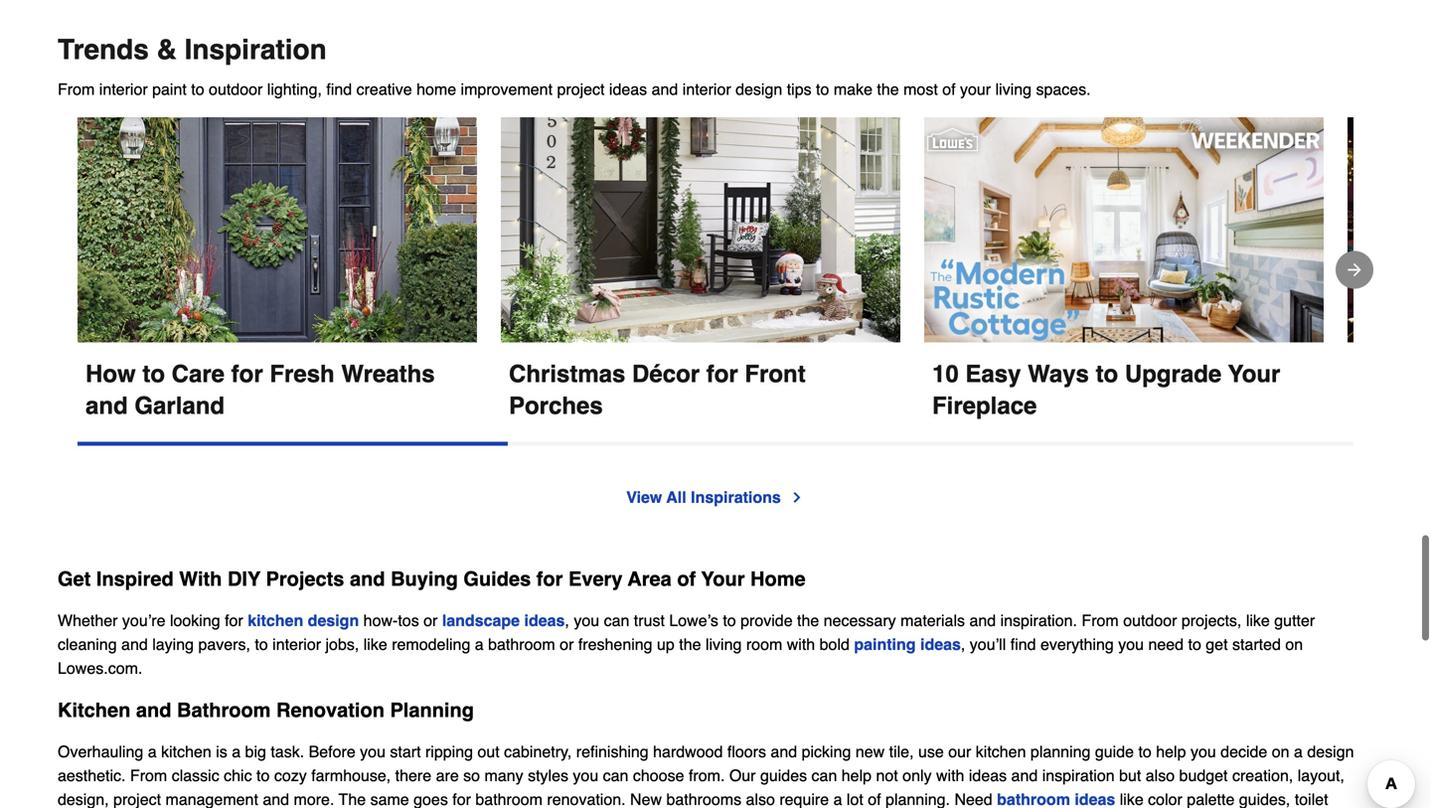 Task type: locate. For each thing, give the bounding box(es) containing it.
bathroom down inspiration
[[997, 788, 1071, 807]]

1 vertical spatial or
[[560, 633, 574, 652]]

landscape ideas link
[[442, 609, 565, 628]]

2 horizontal spatial like
[[1247, 609, 1271, 628]]

0 horizontal spatial design
[[308, 609, 359, 628]]

the down the lowe's
[[679, 633, 701, 652]]

room
[[747, 633, 783, 652]]

1 vertical spatial ,
[[961, 633, 966, 652]]

upgrade
[[1125, 358, 1222, 386]]

provide
[[741, 609, 793, 628]]

for left every
[[537, 566, 563, 589]]

get inspired with diy projects and buying guides for every area of your home
[[58, 566, 806, 589]]

can inside , you can trust lowe's to provide the necessary materials and inspiration. from outdoor projects, like gutter cleaning and laying pavers, to interior jobs, like remodeling a bathroom or freshening up the living room with bold
[[604, 609, 630, 628]]

you're
[[122, 609, 166, 628]]

view all inspirations link
[[627, 484, 805, 508]]

1 horizontal spatial living
[[996, 78, 1032, 97]]

1 vertical spatial from
[[1082, 609, 1119, 628]]

lot
[[847, 788, 864, 807]]

0 vertical spatial outdoor
[[209, 78, 263, 97]]

not
[[876, 765, 899, 783]]

only
[[903, 765, 932, 783]]

christmas
[[509, 358, 626, 386]]

the right provide
[[797, 609, 820, 628]]

with down "our"
[[937, 765, 965, 783]]

with left "bold"
[[787, 633, 816, 652]]

2 vertical spatial like
[[1120, 788, 1144, 807]]

2 vertical spatial of
[[868, 788, 882, 807]]

new
[[630, 788, 662, 807]]

toilet
[[1295, 788, 1329, 807]]

living down the lowe's
[[706, 633, 742, 652]]

many
[[485, 765, 524, 783]]

1 horizontal spatial also
[[1146, 765, 1175, 783]]

1 vertical spatial with
[[937, 765, 965, 783]]

get
[[58, 566, 91, 589]]

0 horizontal spatial with
[[787, 633, 816, 652]]

a city apartment decorated with a christmas tree, lighted garland and candles. image
[[1348, 115, 1432, 341]]

design up "layout,"
[[1308, 741, 1355, 759]]

on
[[1286, 633, 1304, 652], [1272, 741, 1290, 759]]

, you can trust lowe's to provide the necessary materials and inspiration. from outdoor projects, like gutter cleaning and laying pavers, to interior jobs, like remodeling a bathroom or freshening up the living room with bold
[[58, 609, 1316, 652]]

easy
[[966, 358, 1022, 386]]

living right your
[[996, 78, 1032, 97]]

to right ways
[[1096, 358, 1119, 386]]

0 horizontal spatial project
[[113, 788, 161, 807]]

help up budget
[[1157, 741, 1187, 759]]

care
[[172, 358, 225, 386]]

like down 'how-'
[[364, 633, 388, 652]]

to right paint
[[191, 78, 204, 97]]

a inside , you can trust lowe's to provide the necessary materials and inspiration. from outdoor projects, like gutter cleaning and laying pavers, to interior jobs, like remodeling a bathroom or freshening up the living room with bold
[[475, 633, 484, 652]]

0 vertical spatial living
[[996, 78, 1032, 97]]

budget
[[1180, 765, 1228, 783]]

bathroom
[[177, 697, 271, 720]]

of right area
[[677, 566, 696, 589]]

to up the garland
[[143, 358, 165, 386]]

0 horizontal spatial of
[[677, 566, 696, 589]]

1 horizontal spatial of
[[868, 788, 882, 807]]

inspired
[[96, 566, 174, 589]]

1 vertical spatial find
[[1011, 633, 1037, 652]]

or inside , you can trust lowe's to provide the necessary materials and inspiration. from outdoor projects, like gutter cleaning and laying pavers, to interior jobs, like remodeling a bathroom or freshening up the living room with bold
[[560, 633, 574, 652]]

1 vertical spatial project
[[113, 788, 161, 807]]

like down but
[[1120, 788, 1144, 807]]

from up everything
[[1082, 609, 1119, 628]]

floors
[[728, 741, 767, 759]]

decide
[[1221, 741, 1268, 759]]

2 vertical spatial the
[[679, 633, 701, 652]]

1 vertical spatial of
[[677, 566, 696, 589]]

to
[[191, 78, 204, 97], [816, 78, 830, 97], [143, 358, 165, 386], [1096, 358, 1119, 386], [723, 609, 736, 628], [255, 633, 268, 652], [1189, 633, 1202, 652], [1139, 741, 1152, 759], [257, 765, 270, 783]]

0 horizontal spatial also
[[746, 788, 775, 807]]

you inside , you'll find everything you need to get started on lowes.com.
[[1119, 633, 1144, 652]]

area
[[628, 566, 672, 589]]

0 horizontal spatial the
[[679, 633, 701, 652]]

design up jobs,
[[308, 609, 359, 628]]

1 vertical spatial outdoor
[[1124, 609, 1178, 628]]

of right lot
[[868, 788, 882, 807]]

0 horizontal spatial find
[[326, 78, 352, 97]]

0 horizontal spatial from
[[58, 78, 95, 97]]

outdoor down inspiration
[[209, 78, 263, 97]]

goes
[[414, 788, 448, 807]]

or left freshening
[[560, 633, 574, 652]]

arrow right image
[[1345, 258, 1365, 278]]

classic
[[172, 765, 219, 783]]

for left front
[[707, 358, 738, 386]]

, down every
[[565, 609, 570, 628]]

require
[[780, 788, 829, 807]]

help
[[1157, 741, 1187, 759], [842, 765, 872, 783]]

0 horizontal spatial like
[[364, 633, 388, 652]]

aesthetic.
[[58, 765, 126, 783]]

for up pavers,
[[225, 609, 243, 628]]

1 horizontal spatial project
[[557, 78, 605, 97]]

a
[[475, 633, 484, 652], [148, 741, 157, 759], [232, 741, 241, 759], [1295, 741, 1303, 759], [834, 788, 843, 807]]

bathroom down landscape ideas link
[[488, 633, 556, 652]]

to left get
[[1189, 633, 1202, 652]]

kitchen right "our"
[[976, 741, 1027, 759]]

0 vertical spatial the
[[877, 78, 899, 97]]

wreaths
[[341, 358, 435, 386]]

from.
[[689, 765, 725, 783]]

inspiration
[[1043, 765, 1115, 783]]

project down "aesthetic."
[[113, 788, 161, 807]]

like up 'started' on the right bottom
[[1247, 609, 1271, 628]]

like inside like color palette guides, toilet
[[1120, 788, 1144, 807]]

, inside , you can trust lowe's to provide the necessary materials and inspiration. from outdoor projects, like gutter cleaning and laying pavers, to interior jobs, like remodeling a bathroom or freshening up the living room with bold
[[565, 609, 570, 628]]

find right "lighting,"
[[326, 78, 352, 97]]

also up color
[[1146, 765, 1175, 783]]

a left lot
[[834, 788, 843, 807]]

also down our
[[746, 788, 775, 807]]

from left the classic
[[130, 765, 167, 783]]

and
[[652, 78, 678, 97], [86, 390, 128, 418], [350, 566, 385, 589], [970, 609, 996, 628], [121, 633, 148, 652], [136, 697, 171, 720], [771, 741, 798, 759], [1012, 765, 1038, 783], [263, 788, 289, 807]]

for right care on the top of the page
[[231, 358, 263, 386]]

there
[[395, 765, 432, 783]]

2 horizontal spatial the
[[877, 78, 899, 97]]

interior down the trends
[[99, 78, 148, 97]]

layout,
[[1298, 765, 1345, 783]]

bathroom down many
[[476, 788, 543, 807]]

0 horizontal spatial help
[[842, 765, 872, 783]]

from down the trends
[[58, 78, 95, 97]]

, inside , you'll find everything you need to get started on lowes.com.
[[961, 633, 966, 652]]

on inside , you'll find everything you need to get started on lowes.com.
[[1286, 633, 1304, 652]]

0 horizontal spatial living
[[706, 633, 742, 652]]

1 vertical spatial on
[[1272, 741, 1290, 759]]

0 vertical spatial your
[[1229, 358, 1281, 386]]

choose
[[633, 765, 685, 783]]

design left tips on the right top
[[736, 78, 783, 97]]

you up farmhouse,
[[360, 741, 386, 759]]

how to care for fresh wreaths and garland link
[[78, 115, 477, 420]]

like color palette guides, toilet
[[58, 788, 1329, 808]]

1 horizontal spatial help
[[1157, 741, 1187, 759]]

1 horizontal spatial or
[[560, 633, 574, 652]]

ideas
[[609, 78, 647, 97], [525, 609, 565, 628], [921, 633, 961, 652], [969, 765, 1007, 783], [1075, 788, 1116, 807]]

interior down kitchen design link
[[273, 633, 321, 652]]

, for you
[[565, 609, 570, 628]]

2 horizontal spatial interior
[[683, 78, 731, 97]]

help up lot
[[842, 765, 872, 783]]

project right the improvement
[[557, 78, 605, 97]]

ideas inside overhauling a kitchen is a big task. before you start ripping out cabinetry, refinishing hardwood floors and picking new tile, use our kitchen planning guide to help you decide on a design aesthetic. from classic chic to cozy farmhouse, there are so many styles you can choose from. our guides can help not only with ideas and inspiration but also budget creation, layout, design, project management and more. the same goes for bathroom renovation. new bathrooms also require a lot of planning. need
[[969, 765, 1007, 783]]

1 vertical spatial the
[[797, 609, 820, 628]]

0 horizontal spatial ,
[[565, 609, 570, 628]]

for
[[231, 358, 263, 386], [707, 358, 738, 386], [537, 566, 563, 589], [225, 609, 243, 628], [453, 788, 471, 807]]

scrollbar
[[78, 440, 508, 444]]

whether you're looking for kitchen design how-tos or landscape ideas
[[58, 609, 565, 628]]

home
[[417, 78, 456, 97]]

the left "most"
[[877, 78, 899, 97]]

to right pavers,
[[255, 633, 268, 652]]

a right is
[[232, 741, 241, 759]]

inspiration.
[[1001, 609, 1078, 628]]

,
[[565, 609, 570, 628], [961, 633, 966, 652]]

0 vertical spatial design
[[736, 78, 783, 97]]

find down the inspiration.
[[1011, 633, 1037, 652]]

your inside '10 easy ways to upgrade your fireplace'
[[1229, 358, 1281, 386]]

0 vertical spatial ,
[[565, 609, 570, 628]]

1 horizontal spatial your
[[1229, 358, 1281, 386]]

0 vertical spatial or
[[424, 609, 438, 628]]

1 horizontal spatial like
[[1120, 788, 1144, 807]]

1 vertical spatial design
[[308, 609, 359, 628]]

design
[[736, 78, 783, 97], [308, 609, 359, 628], [1308, 741, 1355, 759]]

improvement
[[461, 78, 553, 97]]

to up but
[[1139, 741, 1152, 759]]

your up the lowe's
[[702, 566, 745, 589]]

like
[[1247, 609, 1271, 628], [364, 633, 388, 652], [1120, 788, 1144, 807]]

for down so on the bottom left of the page
[[453, 788, 471, 807]]

can down refinishing on the left of the page
[[603, 765, 629, 783]]

outdoor up 'need'
[[1124, 609, 1178, 628]]

gutter
[[1275, 609, 1316, 628]]

lowes.com.
[[58, 657, 143, 676]]

trends & inspiration
[[58, 32, 327, 64]]

2 horizontal spatial design
[[1308, 741, 1355, 759]]

chevron right image
[[789, 488, 805, 504]]

kitchen up the classic
[[161, 741, 212, 759]]

can down picking
[[812, 765, 838, 783]]

, left the you'll
[[961, 633, 966, 652]]

1 horizontal spatial from
[[130, 765, 167, 783]]

0 vertical spatial on
[[1286, 633, 1304, 652]]

interior
[[99, 78, 148, 97], [683, 78, 731, 97], [273, 633, 321, 652]]

on up creation,
[[1272, 741, 1290, 759]]

your
[[1229, 358, 1281, 386], [702, 566, 745, 589]]

on down gutter
[[1286, 633, 1304, 652]]

view
[[627, 486, 663, 505]]

1 vertical spatial living
[[706, 633, 742, 652]]

1 horizontal spatial design
[[736, 78, 783, 97]]

with inside , you can trust lowe's to provide the necessary materials and inspiration. from outdoor projects, like gutter cleaning and laying pavers, to interior jobs, like remodeling a bathroom or freshening up the living room with bold
[[787, 633, 816, 652]]

started
[[1233, 633, 1282, 652]]

is
[[216, 741, 227, 759]]

with
[[787, 633, 816, 652], [937, 765, 965, 783]]

interior left tips on the right top
[[683, 78, 731, 97]]

to down big
[[257, 765, 270, 783]]

need
[[1149, 633, 1184, 652]]

your right upgrade
[[1229, 358, 1281, 386]]

0 vertical spatial with
[[787, 633, 816, 652]]

overhauling
[[58, 741, 143, 759]]

of left your
[[943, 78, 956, 97]]

1 horizontal spatial with
[[937, 765, 965, 783]]

kitchen down projects
[[248, 609, 303, 628]]

bathroom ideas link
[[997, 788, 1116, 807]]

you left 'need'
[[1119, 633, 1144, 652]]

0 vertical spatial from
[[58, 78, 95, 97]]

can up freshening
[[604, 609, 630, 628]]

to right tips on the right top
[[816, 78, 830, 97]]

you inside , you can trust lowe's to provide the necessary materials and inspiration. from outdoor projects, like gutter cleaning and laying pavers, to interior jobs, like remodeling a bathroom or freshening up the living room with bold
[[574, 609, 600, 628]]

1 horizontal spatial find
[[1011, 633, 1037, 652]]

2 horizontal spatial of
[[943, 78, 956, 97]]

planning
[[390, 697, 474, 720]]

1 horizontal spatial outdoor
[[1124, 609, 1178, 628]]

a down landscape
[[475, 633, 484, 652]]

0 horizontal spatial interior
[[99, 78, 148, 97]]

same
[[370, 788, 409, 807]]

1 vertical spatial also
[[746, 788, 775, 807]]

you up freshening
[[574, 609, 600, 628]]

0 horizontal spatial your
[[702, 566, 745, 589]]

2 vertical spatial from
[[130, 765, 167, 783]]

so
[[463, 765, 480, 783]]

2 horizontal spatial from
[[1082, 609, 1119, 628]]

interior inside , you can trust lowe's to provide the necessary materials and inspiration. from outdoor projects, like gutter cleaning and laying pavers, to interior jobs, like remodeling a bathroom or freshening up the living room with bold
[[273, 633, 321, 652]]

before
[[309, 741, 356, 759]]

2 vertical spatial design
[[1308, 741, 1355, 759]]

or
[[424, 609, 438, 628], [560, 633, 574, 652]]

1 horizontal spatial interior
[[273, 633, 321, 652]]

or right tos
[[424, 609, 438, 628]]

creative
[[357, 78, 412, 97]]

a right the overhauling on the left of page
[[148, 741, 157, 759]]

episode of the weekender: the modern rustic cottage image
[[925, 115, 1324, 341]]

for inside christmas décor for front porches
[[707, 358, 738, 386]]

1 horizontal spatial kitchen
[[248, 609, 303, 628]]

0 horizontal spatial or
[[424, 609, 438, 628]]

1 horizontal spatial ,
[[961, 633, 966, 652]]



Task type: describe. For each thing, give the bounding box(es) containing it.
0 vertical spatial of
[[943, 78, 956, 97]]

lowe's
[[670, 609, 719, 628]]

landscape
[[442, 609, 520, 628]]

and inside how to care for fresh wreaths and garland
[[86, 390, 128, 418]]

task.
[[271, 741, 304, 759]]

on inside overhauling a kitchen is a big task. before you start ripping out cabinetry, refinishing hardwood floors and picking new tile, use our kitchen planning guide to help you decide on a design aesthetic. from classic chic to cozy farmhouse, there are so many styles you can choose from. our guides can help not only with ideas and inspiration but also budget creation, layout, design, project management and more. the same goes for bathroom renovation. new bathrooms also require a lot of planning. need
[[1272, 741, 1290, 759]]

for inside how to care for fresh wreaths and garland
[[231, 358, 263, 386]]

for inside overhauling a kitchen is a big task. before you start ripping out cabinetry, refinishing hardwood floors and picking new tile, use our kitchen planning guide to help you decide on a design aesthetic. from classic chic to cozy farmhouse, there are so many styles you can choose from. our guides can help not only with ideas and inspiration but also budget creation, layout, design, project management and more. the same goes for bathroom renovation. new bathrooms also require a lot of planning. need
[[453, 788, 471, 807]]

you up 'renovation.'
[[573, 765, 599, 783]]

0 horizontal spatial outdoor
[[209, 78, 263, 97]]

tips
[[787, 78, 812, 97]]

bold
[[820, 633, 850, 652]]

to inside how to care for fresh wreaths and garland
[[143, 358, 165, 386]]

materials
[[901, 609, 965, 628]]

more.
[[294, 788, 334, 807]]

porches
[[509, 390, 603, 418]]

jobs,
[[326, 633, 359, 652]]

1 vertical spatial like
[[364, 633, 388, 652]]

tos
[[398, 609, 419, 628]]

chic
[[224, 765, 252, 783]]

cabinetry,
[[504, 741, 572, 759]]

overhauling a kitchen is a big task. before you start ripping out cabinetry, refinishing hardwood floors and picking new tile, use our kitchen planning guide to help you decide on a design aesthetic. from classic chic to cozy farmhouse, there are so many styles you can choose from. our guides can help not only with ideas and inspiration but also budget creation, layout, design, project management and more. the same goes for bathroom renovation. new bathrooms also require a lot of planning. need
[[58, 741, 1355, 807]]

from inside overhauling a kitchen is a big task. before you start ripping out cabinetry, refinishing hardwood floors and picking new tile, use our kitchen planning guide to help you decide on a design aesthetic. from classic chic to cozy farmhouse, there are so many styles you can choose from. our guides can help not only with ideas and inspiration but also budget creation, layout, design, project management and more. the same goes for bathroom renovation. new bathrooms also require a lot of planning. need
[[130, 765, 167, 783]]

bathroom inside , you can trust lowe's to provide the necessary materials and inspiration. from outdoor projects, like gutter cleaning and laying pavers, to interior jobs, like remodeling a bathroom or freshening up the living room with bold
[[488, 633, 556, 652]]

buying
[[391, 566, 458, 589]]

2 horizontal spatial kitchen
[[976, 741, 1027, 759]]

find inside , you'll find everything you need to get started on lowes.com.
[[1011, 633, 1037, 652]]

trends
[[58, 32, 149, 64]]

a front porch decorated with holiday garland, string lights and a red and green welcome mat. image
[[501, 115, 901, 341]]

how-
[[364, 609, 398, 628]]

kitchen design link
[[248, 609, 359, 628]]

0 vertical spatial also
[[1146, 765, 1175, 783]]

pavers,
[[198, 633, 250, 652]]

all
[[667, 486, 687, 505]]

painting ideas link
[[854, 633, 961, 652]]

your
[[960, 78, 991, 97]]

, you'll find everything you need to get started on lowes.com.
[[58, 633, 1304, 676]]

you'll
[[970, 633, 1006, 652]]

our
[[949, 741, 972, 759]]

creation,
[[1233, 765, 1294, 783]]

with inside overhauling a kitchen is a big task. before you start ripping out cabinetry, refinishing hardwood floors and picking new tile, use our kitchen planning guide to help you decide on a design aesthetic. from classic chic to cozy farmhouse, there are so many styles you can choose from. our guides can help not only with ideas and inspiration but also budget creation, layout, design, project management and more. the same goes for bathroom renovation. new bathrooms also require a lot of planning. need
[[937, 765, 965, 783]]

guides
[[464, 566, 531, 589]]

ripping
[[426, 741, 473, 759]]

renovation.
[[547, 788, 626, 807]]

most
[[904, 78, 938, 97]]

big
[[245, 741, 266, 759]]

fireplace
[[933, 390, 1037, 418]]

kitchen and bathroom renovation planning
[[58, 697, 474, 720]]

lighting,
[[267, 78, 322, 97]]

1 horizontal spatial the
[[797, 609, 820, 628]]

bathroom ideas
[[997, 788, 1116, 807]]

how to care for fresh wreaths and garland
[[86, 358, 442, 418]]

view all inspirations
[[627, 486, 781, 505]]

up
[[657, 633, 675, 652]]

remodeling
[[392, 633, 471, 652]]

planning
[[1031, 741, 1091, 759]]

are
[[436, 765, 459, 783]]

paint
[[152, 78, 187, 97]]

inspiration
[[185, 32, 327, 64]]

fresh
[[270, 358, 335, 386]]

0 vertical spatial project
[[557, 78, 605, 97]]

inspirations
[[691, 486, 781, 505]]

design inside overhauling a kitchen is a big task. before you start ripping out cabinetry, refinishing hardwood floors and picking new tile, use our kitchen planning guide to help you decide on a design aesthetic. from classic chic to cozy farmhouse, there are so many styles you can choose from. our guides can help not only with ideas and inspiration but also budget creation, layout, design, project management and more. the same goes for bathroom renovation. new bathrooms also require a lot of planning. need
[[1308, 741, 1355, 759]]

bathroom inside overhauling a kitchen is a big task. before you start ripping out cabinetry, refinishing hardwood floors and picking new tile, use our kitchen planning guide to help you decide on a design aesthetic. from classic chic to cozy farmhouse, there are so many styles you can choose from. our guides can help not only with ideas and inspiration but also budget creation, layout, design, project management and more. the same goes for bathroom renovation. new bathrooms also require a lot of planning. need
[[476, 788, 543, 807]]

out
[[478, 741, 500, 759]]

a navy blue door on a brick home decorated with a fresh wreath and garland. image
[[78, 115, 477, 341]]

projects,
[[1182, 609, 1242, 628]]

cleaning
[[58, 633, 117, 652]]

get
[[1206, 633, 1228, 652]]

the
[[339, 788, 366, 807]]

0 vertical spatial help
[[1157, 741, 1187, 759]]

to inside '10 easy ways to upgrade your fireplace'
[[1096, 358, 1119, 386]]

0 horizontal spatial kitchen
[[161, 741, 212, 759]]

to right the lowe's
[[723, 609, 736, 628]]

use
[[919, 741, 944, 759]]

christmas décor for front porches link
[[501, 115, 901, 420]]

1 vertical spatial your
[[702, 566, 745, 589]]

styles
[[528, 765, 569, 783]]

0 vertical spatial find
[[326, 78, 352, 97]]

palette
[[1187, 788, 1235, 807]]

how
[[86, 358, 136, 386]]

planning.
[[886, 788, 951, 807]]

picking
[[802, 741, 851, 759]]

freshening
[[579, 633, 653, 652]]

&
[[157, 32, 177, 64]]

living inside , you can trust lowe's to provide the necessary materials and inspiration. from outdoor projects, like gutter cleaning and laying pavers, to interior jobs, like remodeling a bathroom or freshening up the living room with bold
[[706, 633, 742, 652]]

1 vertical spatial help
[[842, 765, 872, 783]]

guide
[[1096, 741, 1134, 759]]

our
[[730, 765, 756, 783]]

of inside overhauling a kitchen is a big task. before you start ripping out cabinetry, refinishing hardwood floors and picking new tile, use our kitchen planning guide to help you decide on a design aesthetic. from classic chic to cozy farmhouse, there are so many styles you can choose from. our guides can help not only with ideas and inspiration but also budget creation, layout, design, project management and more. the same goes for bathroom renovation. new bathrooms also require a lot of planning. need
[[868, 788, 882, 807]]

hardwood
[[653, 741, 723, 759]]

design,
[[58, 788, 109, 807]]

need
[[955, 788, 993, 807]]

color
[[1149, 788, 1183, 807]]

from inside , you can trust lowe's to provide the necessary materials and inspiration. from outdoor projects, like gutter cleaning and laying pavers, to interior jobs, like remodeling a bathroom or freshening up the living room with bold
[[1082, 609, 1119, 628]]

management
[[166, 788, 258, 807]]

looking
[[170, 609, 220, 628]]

garland
[[135, 390, 225, 418]]

, for you'll
[[961, 633, 966, 652]]

whether
[[58, 609, 118, 628]]

outdoor inside , you can trust lowe's to provide the necessary materials and inspiration. from outdoor projects, like gutter cleaning and laying pavers, to interior jobs, like remodeling a bathroom or freshening up the living room with bold
[[1124, 609, 1178, 628]]

start
[[390, 741, 421, 759]]

kitchen
[[58, 697, 131, 720]]

projects
[[266, 566, 344, 589]]

trust
[[634, 609, 665, 628]]

project inside overhauling a kitchen is a big task. before you start ripping out cabinetry, refinishing hardwood floors and picking new tile, use our kitchen planning guide to help you decide on a design aesthetic. from classic chic to cozy farmhouse, there are so many styles you can choose from. our guides can help not only with ideas and inspiration but also budget creation, layout, design, project management and more. the same goes for bathroom renovation. new bathrooms also require a lot of planning. need
[[113, 788, 161, 807]]

to inside , you'll find everything you need to get started on lowes.com.
[[1189, 633, 1202, 652]]

0 vertical spatial like
[[1247, 609, 1271, 628]]

with
[[179, 566, 222, 589]]

a up "layout,"
[[1295, 741, 1303, 759]]

you up budget
[[1191, 741, 1217, 759]]

renovation
[[276, 697, 385, 720]]

spaces.
[[1037, 78, 1091, 97]]



Task type: vqa. For each thing, say whether or not it's contained in the screenshot.
lighting,
yes



